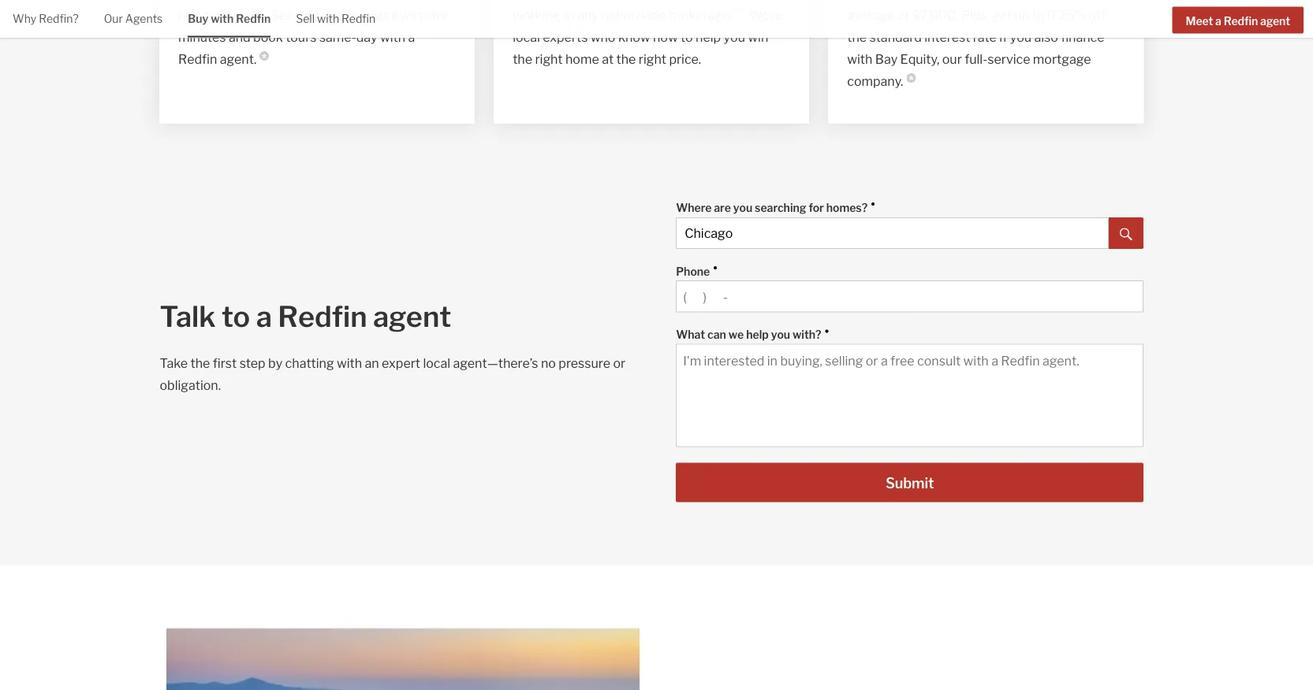 Task type: describe. For each thing, give the bounding box(es) containing it.
where
[[676, 202, 712, 215]]

minutes
[[178, 30, 226, 45]]

know
[[618, 30, 650, 45]]

of inside customers who buy and sell with us save an average of $7,000. plus, get up to 0.25% off the standard interest rate if you also finance with bay equity, our full-service mortgage company.
[[897, 8, 909, 23]]

pressure
[[559, 356, 610, 372]]

app.
[[243, 8, 268, 23]]

1 agents from the left
[[554, 0, 595, 1]]

buy with redfin link
[[188, 0, 271, 36]]

disclaimer image for brokerage.
[[735, 8, 745, 17]]

redfin agents are in the top 1% of agents working at any nationwide brokerage.
[[513, 0, 753, 23]]

$7,000.
[[912, 8, 959, 23]]

estate
[[203, 8, 241, 23]]

take
[[160, 356, 188, 372]]

agents
[[125, 12, 163, 26]]

to inside we're local experts who know how to help you win the right home at the right price.
[[681, 30, 693, 45]]

meet a redfin agent button
[[1172, 7, 1304, 33]]

standard
[[870, 30, 922, 45]]

experts
[[543, 30, 588, 45]]

expert
[[382, 356, 420, 372]]

who inside we're local experts who know how to help you win the right home at the right price.
[[591, 30, 616, 45]]

finance
[[1061, 30, 1105, 45]]

with up listings
[[338, 0, 364, 1]]

0 horizontal spatial agent
[[373, 300, 451, 334]]

Enter your message field text field
[[683, 353, 1137, 440]]

take the first step by chatting with an expert local agent—there's no pressure or obligation.
[[160, 356, 626, 394]]

agent.
[[220, 52, 257, 67]]

no
[[541, 356, 556, 372]]

our agents
[[104, 12, 163, 26]]

rate
[[973, 30, 997, 45]]

home
[[565, 52, 599, 67]]

our
[[104, 12, 123, 26]]

why
[[13, 12, 36, 26]]

meet
[[1186, 14, 1213, 27]]

sell
[[296, 12, 315, 26]]

an inside take the first step by chatting with an expert local agent—there's no pressure or obligation.
[[365, 356, 379, 372]]

sell
[[991, 0, 1011, 1]]

you inside customers who buy and sell with us save an average of $7,000. plus, get up to 0.25% off the standard interest rate if you also finance with bay equity, our full-service mortgage company.
[[1010, 30, 1032, 45]]

customers
[[847, 0, 912, 1]]

ahead
[[207, 0, 243, 1]]

five
[[428, 8, 449, 23]]

Enter your phone number field telephone field
[[683, 290, 1137, 305]]

redfin inside stay ahead of other buyers with our top-rated real estate app. see updated listings every five minutes and book tours same-day with a redfin agent.
[[178, 52, 217, 67]]

the down know
[[616, 52, 636, 67]]

buyers
[[296, 0, 336, 1]]

searching
[[755, 202, 806, 215]]

chatting
[[285, 356, 334, 372]]

redfin inside 'link'
[[236, 12, 271, 26]]

interest
[[925, 30, 970, 45]]

company.
[[847, 74, 903, 89]]

0 horizontal spatial to
[[222, 300, 250, 334]]

plus,
[[961, 8, 990, 23]]

City, Address, ZIP search field
[[676, 218, 1109, 250]]

agent—there's
[[453, 356, 538, 372]]

with?
[[793, 329, 821, 342]]

working
[[513, 8, 560, 23]]

we're local experts who know how to help you win the right home at the right price.
[[513, 8, 784, 67]]

help inside enter your message field. required field. element
[[746, 329, 769, 342]]

we're
[[749, 8, 784, 23]]

a inside button
[[1215, 14, 1222, 27]]

talk
[[160, 300, 216, 334]]

equity,
[[900, 52, 940, 67]]

top-
[[389, 0, 414, 1]]

rated
[[414, 0, 445, 1]]

2 agents from the left
[[712, 0, 753, 1]]

with inside take the first step by chatting with an expert local agent—there's no pressure or obligation.
[[337, 356, 362, 372]]

a inside stay ahead of other buyers with our top-rated real estate app. see updated listings every five minutes and book tours same-day with a redfin agent.
[[408, 30, 415, 45]]

service
[[988, 52, 1030, 67]]

with up up
[[1014, 0, 1039, 1]]

same-
[[319, 30, 356, 45]]

price.
[[669, 52, 701, 67]]

first
[[213, 356, 237, 372]]

of inside stay ahead of other buyers with our top-rated real estate app. see updated listings every five minutes and book tours same-day with a redfin agent.
[[246, 0, 258, 1]]

real
[[178, 8, 200, 23]]

our inside stay ahead of other buyers with our top-rated real estate app. see updated listings every five minutes and book tours same-day with a redfin agent.
[[366, 0, 386, 1]]

buy with redfin
[[188, 12, 271, 26]]

the down working
[[513, 52, 532, 67]]

full-
[[965, 52, 988, 67]]

buy
[[188, 12, 208, 26]]

why redfin? link
[[13, 0, 79, 36]]

every
[[392, 8, 425, 23]]

average
[[847, 8, 895, 23]]

you inside enter your message field. required field. element
[[771, 329, 790, 342]]

day
[[356, 30, 377, 45]]

agent inside button
[[1260, 14, 1290, 27]]

other
[[261, 0, 293, 1]]

disclaimer image for updated
[[260, 52, 269, 61]]

at inside we're local experts who know how to help you win the right home at the right price.
[[602, 52, 614, 67]]

of inside redfin agents are in the top 1% of agents working at any nationwide brokerage.
[[697, 0, 709, 1]]

how
[[653, 30, 678, 45]]

redfin up day
[[342, 12, 376, 26]]



Task type: vqa. For each thing, say whether or not it's contained in the screenshot.
WHO in "We're local experts who know how to help you win the right home at the right price."
yes



Task type: locate. For each thing, give the bounding box(es) containing it.
0 vertical spatial disclaimer image
[[735, 8, 745, 17]]

1 vertical spatial at
[[602, 52, 614, 67]]

2 horizontal spatial of
[[897, 8, 909, 23]]

0 vertical spatial who
[[915, 0, 940, 1]]

1 horizontal spatial help
[[746, 329, 769, 342]]

disclaimer image for get
[[907, 74, 916, 83]]

redfin inside button
[[1224, 14, 1258, 27]]

to inside customers who buy and sell with us save an average of $7,000. plus, get up to 0.25% off the standard interest rate if you also finance with bay equity, our full-service mortgage company.
[[1032, 8, 1044, 23]]

submit search image
[[1120, 229, 1133, 242]]

book
[[253, 30, 283, 45]]

who
[[915, 0, 940, 1], [591, 30, 616, 45]]

of up brokerage.
[[697, 0, 709, 1]]

the inside take the first step by chatting with an expert local agent—there's no pressure or obligation.
[[191, 356, 210, 372]]

2 right from the left
[[639, 52, 666, 67]]

1 horizontal spatial an
[[1088, 0, 1103, 1]]

redfin inside redfin agents are in the top 1% of agents working at any nationwide brokerage.
[[513, 0, 552, 1]]

you inside the search field element
[[733, 202, 753, 215]]

tours
[[286, 30, 317, 45]]

you right if at right top
[[1010, 30, 1032, 45]]

by
[[268, 356, 283, 372]]

1 vertical spatial who
[[591, 30, 616, 45]]

disclaimer image down equity,
[[907, 74, 916, 83]]

to right up
[[1032, 8, 1044, 23]]

search field element
[[676, 194, 1144, 250]]

with right day
[[380, 30, 405, 45]]

the inside customers who buy and sell with us save an average of $7,000. plus, get up to 0.25% off the standard interest rate if you also finance with bay equity, our full-service mortgage company.
[[847, 30, 867, 45]]

help
[[696, 30, 721, 45], [746, 329, 769, 342]]

talk to a redfin agent
[[160, 300, 451, 334]]

0 vertical spatial help
[[696, 30, 721, 45]]

disclaimer image left we're
[[735, 8, 745, 17]]

0 horizontal spatial at
[[563, 8, 575, 23]]

enter your phone number field. required field. element
[[676, 258, 1136, 281]]

0 horizontal spatial right
[[535, 52, 563, 67]]

1 vertical spatial local
[[423, 356, 450, 372]]

stay
[[178, 0, 205, 1]]

disclaimer image
[[735, 8, 745, 17], [260, 52, 269, 61], [907, 74, 916, 83]]

stay ahead of other buyers with our top-rated real estate app. see updated listings every five minutes and book tours same-day with a redfin agent.
[[178, 0, 449, 67]]

buy
[[943, 0, 964, 1]]

redfin
[[513, 0, 552, 1], [236, 12, 271, 26], [342, 12, 376, 26], [1224, 14, 1258, 27], [178, 52, 217, 67], [278, 300, 367, 334]]

at right home
[[602, 52, 614, 67]]

our inside customers who buy and sell with us save an average of $7,000. plus, get up to 0.25% off the standard interest rate if you also finance with bay equity, our full-service mortgage company.
[[942, 52, 962, 67]]

agent
[[1260, 14, 1290, 27], [373, 300, 451, 334]]

win
[[748, 30, 768, 45]]

are left "in"
[[598, 0, 616, 1]]

an left expert at the left bottom of page
[[365, 356, 379, 372]]

of up app.
[[246, 0, 258, 1]]

1 vertical spatial and
[[229, 30, 251, 45]]

submit button
[[676, 464, 1144, 503]]

at
[[563, 8, 575, 23], [602, 52, 614, 67]]

1 vertical spatial to
[[681, 30, 693, 45]]

right down "how"
[[639, 52, 666, 67]]

get
[[992, 8, 1012, 23]]

why redfin?
[[13, 12, 79, 26]]

meet a redfin agent
[[1186, 14, 1290, 27]]

0 horizontal spatial our
[[366, 0, 386, 1]]

disclaimer image down 'book' at the left
[[260, 52, 269, 61]]

redfin down minutes on the left of page
[[178, 52, 217, 67]]

redfin up 'chatting'
[[278, 300, 367, 334]]

also
[[1034, 30, 1058, 45]]

and up plus,
[[967, 0, 989, 1]]

1 horizontal spatial agent
[[1260, 14, 1290, 27]]

for
[[809, 202, 824, 215]]

1 horizontal spatial agents
[[712, 0, 753, 1]]

2 horizontal spatial disclaimer image
[[907, 74, 916, 83]]

to right "how"
[[681, 30, 693, 45]]

0 horizontal spatial a
[[256, 300, 272, 334]]

with down ahead
[[211, 12, 234, 26]]

1 horizontal spatial to
[[681, 30, 693, 45]]

0 vertical spatial our
[[366, 0, 386, 1]]

brokerage.
[[669, 8, 732, 23]]

0 horizontal spatial and
[[229, 30, 251, 45]]

you left searching
[[733, 202, 753, 215]]

an
[[1088, 0, 1103, 1], [365, 356, 379, 372]]

customers who buy and sell with us save an average of $7,000. plus, get up to 0.25% off the standard interest rate if you also finance with bay equity, our full-service mortgage company.
[[847, 0, 1106, 89]]

the down average
[[847, 30, 867, 45]]

local inside take the first step by chatting with an expert local agent—there's no pressure or obligation.
[[423, 356, 450, 372]]

what can we help you with?
[[676, 329, 821, 342]]

a
[[1215, 14, 1222, 27], [408, 30, 415, 45], [256, 300, 272, 334]]

with up the same-
[[317, 12, 339, 26]]

the inside redfin agents are in the top 1% of agents working at any nationwide brokerage.
[[632, 0, 652, 1]]

with left bay
[[847, 52, 873, 67]]

if
[[1000, 30, 1007, 45]]

with
[[338, 0, 364, 1], [1014, 0, 1039, 1], [211, 12, 234, 26], [317, 12, 339, 26], [380, 30, 405, 45], [847, 52, 873, 67], [337, 356, 362, 372]]

2 horizontal spatial to
[[1032, 8, 1044, 23]]

0 vertical spatial an
[[1088, 0, 1103, 1]]

of up standard
[[897, 8, 909, 23]]

0 vertical spatial local
[[513, 30, 540, 45]]

0 vertical spatial a
[[1215, 14, 1222, 27]]

at inside redfin agents are in the top 1% of agents working at any nationwide brokerage.
[[563, 8, 575, 23]]

off
[[1089, 8, 1106, 23]]

a down every
[[408, 30, 415, 45]]

0 vertical spatial to
[[1032, 8, 1044, 23]]

you left with?
[[771, 329, 790, 342]]

any
[[578, 8, 599, 23]]

2 vertical spatial to
[[222, 300, 250, 334]]

1 horizontal spatial right
[[639, 52, 666, 67]]

a up by
[[256, 300, 272, 334]]

1 horizontal spatial and
[[967, 0, 989, 1]]

1 horizontal spatial who
[[915, 0, 940, 1]]

bay
[[875, 52, 898, 67]]

with right 'chatting'
[[337, 356, 362, 372]]

agent right meet
[[1260, 14, 1290, 27]]

who up $7,000.
[[915, 0, 940, 1]]

of
[[246, 0, 258, 1], [697, 0, 709, 1], [897, 8, 909, 23]]

are inside the search field element
[[714, 202, 731, 215]]

are inside redfin agents are in the top 1% of agents working at any nationwide brokerage.
[[598, 0, 616, 1]]

mortgage
[[1033, 52, 1091, 67]]

or
[[613, 356, 626, 372]]

sell with redfin link
[[296, 0, 376, 36]]

the
[[632, 0, 652, 1], [847, 30, 867, 45], [513, 52, 532, 67], [616, 52, 636, 67], [191, 356, 210, 372]]

redfin up 'book' at the left
[[236, 12, 271, 26]]

0 horizontal spatial disclaimer image
[[260, 52, 269, 61]]

0 horizontal spatial of
[[246, 0, 258, 1]]

you inside we're local experts who know how to help you win the right home at the right price.
[[724, 30, 745, 45]]

you
[[724, 30, 745, 45], [1010, 30, 1032, 45], [733, 202, 753, 215], [771, 329, 790, 342]]

redfin up working
[[513, 0, 552, 1]]

0 vertical spatial are
[[598, 0, 616, 1]]

see
[[271, 8, 293, 23]]

step
[[239, 356, 266, 372]]

redfin right meet
[[1224, 14, 1258, 27]]

0 horizontal spatial help
[[696, 30, 721, 45]]

and inside customers who buy and sell with us save an average of $7,000. plus, get up to 0.25% off the standard interest rate if you also finance with bay equity, our full-service mortgage company.
[[967, 0, 989, 1]]

what
[[676, 329, 705, 342]]

updated
[[296, 8, 345, 23]]

who inside customers who buy and sell with us save an average of $7,000. plus, get up to 0.25% off the standard interest rate if you also finance with bay equity, our full-service mortgage company.
[[915, 0, 940, 1]]

homes?
[[826, 202, 868, 215]]

2 vertical spatial disclaimer image
[[907, 74, 916, 83]]

enter your message field. required field. element
[[676, 321, 1136, 345]]

an up off
[[1088, 0, 1103, 1]]

1 horizontal spatial at
[[602, 52, 614, 67]]

right
[[535, 52, 563, 67], [639, 52, 666, 67]]

sell with redfin
[[296, 12, 376, 26]]

redfin?
[[39, 12, 79, 26]]

1 right from the left
[[535, 52, 563, 67]]

1 horizontal spatial of
[[697, 0, 709, 1]]

at left any
[[563, 8, 575, 23]]

local down working
[[513, 30, 540, 45]]

obligation.
[[160, 379, 221, 394]]

local inside we're local experts who know how to help you win the right home at the right price.
[[513, 30, 540, 45]]

1 horizontal spatial are
[[714, 202, 731, 215]]

1 horizontal spatial our
[[942, 52, 962, 67]]

1 vertical spatial a
[[408, 30, 415, 45]]

help inside we're local experts who know how to help you win the right home at the right price.
[[696, 30, 721, 45]]

and inside stay ahead of other buyers with our top-rated real estate app. see updated listings every five minutes and book tours same-day with a redfin agent.
[[229, 30, 251, 45]]

agents up brokerage.
[[712, 0, 753, 1]]

2 vertical spatial a
[[256, 300, 272, 334]]

an inside customers who buy and sell with us save an average of $7,000. plus, get up to 0.25% off the standard interest rate if you also finance with bay equity, our full-service mortgage company.
[[1088, 0, 1103, 1]]

help right we
[[746, 329, 769, 342]]

0 horizontal spatial who
[[591, 30, 616, 45]]

and
[[967, 0, 989, 1], [229, 30, 251, 45]]

phone
[[676, 266, 710, 279]]

are right where
[[714, 202, 731, 215]]

0 horizontal spatial are
[[598, 0, 616, 1]]

agents
[[554, 0, 595, 1], [712, 0, 753, 1]]

1 horizontal spatial disclaimer image
[[735, 8, 745, 17]]

1 vertical spatial our
[[942, 52, 962, 67]]

who down any
[[591, 30, 616, 45]]

1 vertical spatial an
[[365, 356, 379, 372]]

local
[[513, 30, 540, 45], [423, 356, 450, 372]]

0 horizontal spatial an
[[365, 356, 379, 372]]

0 vertical spatial agent
[[1260, 14, 1290, 27]]

can
[[708, 329, 726, 342]]

with inside 'link'
[[211, 12, 234, 26]]

in
[[619, 0, 630, 1]]

to right talk
[[222, 300, 250, 334]]

1 vertical spatial agent
[[373, 300, 451, 334]]

top
[[655, 0, 674, 1]]

1 vertical spatial are
[[714, 202, 731, 215]]

we
[[729, 329, 744, 342]]

1 horizontal spatial local
[[513, 30, 540, 45]]

1 vertical spatial help
[[746, 329, 769, 342]]

1 horizontal spatial a
[[408, 30, 415, 45]]

local right expert at the left bottom of page
[[423, 356, 450, 372]]

0 vertical spatial and
[[967, 0, 989, 1]]

help down brokerage.
[[696, 30, 721, 45]]

right down the experts
[[535, 52, 563, 67]]

listings
[[348, 8, 390, 23]]

agent up expert at the left bottom of page
[[373, 300, 451, 334]]

the up obligation.
[[191, 356, 210, 372]]

are
[[598, 0, 616, 1], [714, 202, 731, 215]]

1 vertical spatial disclaimer image
[[260, 52, 269, 61]]

our up listings
[[366, 0, 386, 1]]

0 vertical spatial at
[[563, 8, 575, 23]]

1%
[[677, 0, 694, 1]]

our down interest
[[942, 52, 962, 67]]

a right meet
[[1215, 14, 1222, 27]]

nationwide
[[601, 8, 666, 23]]

0 horizontal spatial agents
[[554, 0, 595, 1]]

and down buy with redfin
[[229, 30, 251, 45]]

save
[[1059, 0, 1086, 1]]

submit
[[886, 476, 934, 493]]

2 horizontal spatial a
[[1215, 14, 1222, 27]]

aerial photograph of a redfin premier home image
[[166, 630, 640, 691]]

our
[[366, 0, 386, 1], [942, 52, 962, 67]]

0.25%
[[1047, 8, 1086, 23]]

0 horizontal spatial local
[[423, 356, 450, 372]]

us
[[1042, 0, 1056, 1]]

you left the win
[[724, 30, 745, 45]]

agents up any
[[554, 0, 595, 1]]

the up the nationwide
[[632, 0, 652, 1]]

where are you searching for homes?
[[676, 202, 868, 215]]



